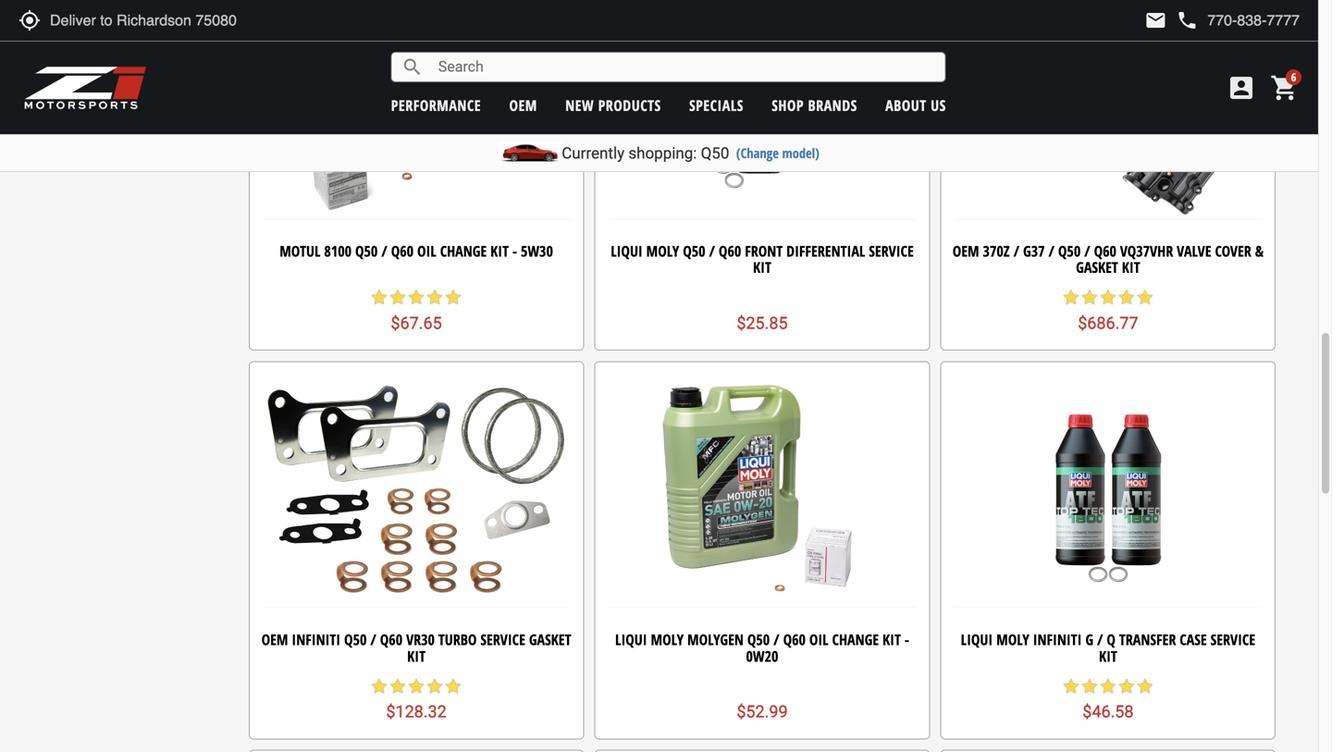 Task type: describe. For each thing, give the bounding box(es) containing it.
mail link
[[1145, 9, 1167, 31]]

molygen
[[687, 630, 744, 650]]

change inside the liqui moly molygen q50 / q60 oil change kit - 0w20
[[832, 630, 879, 650]]

kit inside liqui moly q50 / q60 front differential service kit
[[753, 257, 771, 277]]

(change model) link
[[736, 144, 819, 162]]

Search search field
[[423, 53, 945, 81]]

liqui for liqui moly q50 / q60 front differential service kit
[[611, 241, 643, 261]]

valve
[[1177, 241, 1211, 261]]

kit inside the oem 370z / g37 / q50 / q60 vq37vhr valve cover & gasket kit
[[1122, 257, 1140, 277]]

new
[[565, 95, 594, 115]]

liqui moly infiniti g / q transfer case service kit
[[961, 630, 1255, 666]]

phone
[[1176, 9, 1198, 31]]

service for differential
[[869, 241, 914, 261]]

new products
[[565, 95, 661, 115]]

kit inside oem infiniti q50 / q60 vr30 turbo service gasket kit
[[407, 646, 426, 666]]

0w20
[[746, 646, 778, 666]]

products
[[598, 95, 661, 115]]

performance link
[[391, 95, 481, 115]]

oem for oem link
[[509, 95, 537, 115]]

performance
[[391, 95, 481, 115]]

oem infiniti q50 / q60 vr30 turbo service gasket kit
[[261, 630, 571, 666]]

kit inside the liqui moly molygen q50 / q60 oil change kit - 0w20
[[883, 630, 901, 650]]

oem for oem infiniti q50 / q60 vr30 turbo service gasket kit
[[261, 630, 288, 650]]

shop brands link
[[772, 95, 857, 115]]

oil inside the liqui moly molygen q50 / q60 oil change kit - 0w20
[[809, 630, 829, 650]]

/ inside oem infiniti q50 / q60 vr30 turbo service gasket kit
[[370, 630, 376, 650]]

service for turbo
[[480, 630, 525, 650]]

liqui moly molygen q50 / q60 oil change kit - 0w20
[[615, 630, 909, 666]]

front
[[745, 241, 783, 261]]

infiniti inside liqui moly infiniti g / q transfer case service kit
[[1033, 630, 1082, 650]]

phone link
[[1176, 9, 1300, 31]]

0 vertical spatial oil
[[417, 241, 436, 261]]

370z
[[983, 241, 1010, 261]]

my_location
[[19, 9, 41, 31]]

z1 motorsports logo image
[[23, 65, 148, 111]]

q50 for liqui moly q50 / q60 front differential service kit
[[683, 241, 705, 261]]

about us
[[885, 95, 946, 115]]

oem for oem 370z / g37 / q50 / q60 vq37vhr valve cover & gasket kit
[[953, 241, 979, 261]]

turbo
[[438, 630, 477, 650]]

q60 for kit
[[719, 241, 741, 261]]

moly
[[651, 630, 684, 650]]

liqui for liqui moly infiniti g / q transfer case service kit
[[961, 630, 993, 650]]

shopping_cart
[[1270, 73, 1300, 103]]

moly for q50
[[646, 241, 679, 261]]

vr30
[[406, 630, 435, 650]]

$25.85
[[737, 313, 788, 333]]

/ inside liqui moly q50 / q60 front differential service kit
[[709, 241, 715, 261]]

star star star star star $67.65
[[370, 288, 463, 333]]

shop brands
[[772, 95, 857, 115]]

gasket inside the oem 370z / g37 / q50 / q60 vq37vhr valve cover & gasket kit
[[1076, 257, 1118, 277]]

star star star star star $686.77
[[1062, 288, 1154, 333]]

q60 for -
[[391, 241, 414, 261]]

currently
[[562, 144, 625, 162]]

transfer
[[1119, 630, 1176, 650]]

liqui
[[615, 630, 647, 650]]



Task type: locate. For each thing, give the bounding box(es) containing it.
moly inside liqui moly infiniti g / q transfer case service kit
[[997, 630, 1029, 650]]

q50 inside liqui moly q50 / q60 front differential service kit
[[683, 241, 705, 261]]

infiniti
[[292, 630, 341, 650], [1033, 630, 1082, 650]]

account_box link
[[1222, 73, 1261, 103]]

&
[[1255, 241, 1264, 261]]

motul
[[280, 241, 321, 261]]

0 horizontal spatial moly
[[646, 241, 679, 261]]

account_box
[[1227, 73, 1256, 103]]

1 horizontal spatial service
[[869, 241, 914, 261]]

q50 left vr30 at the left bottom
[[344, 630, 367, 650]]

q60 inside oem infiniti q50 / q60 vr30 turbo service gasket kit
[[380, 630, 403, 650]]

brands
[[808, 95, 857, 115]]

service right case in the bottom right of the page
[[1211, 630, 1255, 650]]

vq37vhr
[[1120, 241, 1173, 261]]

oil
[[417, 241, 436, 261], [809, 630, 829, 650]]

$128.32
[[386, 702, 447, 722]]

q50 left front
[[683, 241, 705, 261]]

shop
[[772, 95, 804, 115]]

5w30
[[521, 241, 553, 261]]

q60 right "0w20"
[[783, 630, 806, 650]]

service
[[869, 241, 914, 261], [480, 630, 525, 650], [1211, 630, 1255, 650]]

1 horizontal spatial oil
[[809, 630, 829, 650]]

oem inside the oem 370z / g37 / q50 / q60 vq37vhr valve cover & gasket kit
[[953, 241, 979, 261]]

service right turbo
[[480, 630, 525, 650]]

g
[[1085, 630, 1094, 650]]

0 vertical spatial liqui
[[611, 241, 643, 261]]

specials
[[689, 95, 744, 115]]

/
[[381, 241, 387, 261], [709, 241, 715, 261], [1014, 241, 1020, 261], [1049, 241, 1055, 261], [1084, 241, 1090, 261], [370, 630, 376, 650], [774, 630, 780, 650], [1097, 630, 1103, 650]]

- inside the liqui moly molygen q50 / q60 oil change kit - 0w20
[[905, 630, 909, 650]]

specials link
[[689, 95, 744, 115]]

/ inside liqui moly infiniti g / q transfer case service kit
[[1097, 630, 1103, 650]]

/ inside the liqui moly molygen q50 / q60 oil change kit - 0w20
[[774, 630, 780, 650]]

about
[[885, 95, 927, 115]]

moly
[[646, 241, 679, 261], [997, 630, 1029, 650]]

q50 right molygen
[[747, 630, 770, 650]]

oem inside oem infiniti q50 / q60 vr30 turbo service gasket kit
[[261, 630, 288, 650]]

oem link
[[509, 95, 537, 115]]

gasket
[[1076, 257, 1118, 277], [529, 630, 571, 650]]

service inside liqui moly infiniti g / q transfer case service kit
[[1211, 630, 1255, 650]]

q50 inside oem infiniti q50 / q60 vr30 turbo service gasket kit
[[344, 630, 367, 650]]

0 horizontal spatial -
[[512, 241, 517, 261]]

liqui inside liqui moly q50 / q60 front differential service kit
[[611, 241, 643, 261]]

8100
[[324, 241, 352, 261]]

q50 for currently shopping: q50 (change model)
[[701, 144, 729, 162]]

$67.65
[[391, 313, 442, 333]]

2 horizontal spatial service
[[1211, 630, 1255, 650]]

1 horizontal spatial liqui
[[961, 630, 993, 650]]

(change
[[736, 144, 779, 162]]

1 horizontal spatial change
[[832, 630, 879, 650]]

1 horizontal spatial -
[[905, 630, 909, 650]]

0 horizontal spatial service
[[480, 630, 525, 650]]

kit inside liqui moly infiniti g / q transfer case service kit
[[1099, 646, 1117, 666]]

liqui
[[611, 241, 643, 261], [961, 630, 993, 650]]

1 vertical spatial gasket
[[529, 630, 571, 650]]

1 vertical spatial oil
[[809, 630, 829, 650]]

q60 left front
[[719, 241, 741, 261]]

infiniti inside oem infiniti q50 / q60 vr30 turbo service gasket kit
[[292, 630, 341, 650]]

q50 inside the liqui moly molygen q50 / q60 oil change kit - 0w20
[[747, 630, 770, 650]]

0 vertical spatial moly
[[646, 241, 679, 261]]

gasket up star star star star star $686.77
[[1076, 257, 1118, 277]]

$686.77
[[1078, 313, 1138, 333]]

shopping:
[[628, 144, 697, 162]]

star star star star star $128.32
[[370, 677, 463, 722]]

service inside liqui moly q50 / q60 front differential service kit
[[869, 241, 914, 261]]

q50
[[701, 144, 729, 162], [355, 241, 378, 261], [683, 241, 705, 261], [1058, 241, 1081, 261], [344, 630, 367, 650], [747, 630, 770, 650]]

shopping_cart link
[[1266, 73, 1300, 103]]

service inside oem infiniti q50 / q60 vr30 turbo service gasket kit
[[480, 630, 525, 650]]

0 vertical spatial oem
[[509, 95, 537, 115]]

2 horizontal spatial oem
[[953, 241, 979, 261]]

q60 inside liqui moly q50 / q60 front differential service kit
[[719, 241, 741, 261]]

q
[[1107, 630, 1116, 650]]

q60
[[391, 241, 414, 261], [719, 241, 741, 261], [1094, 241, 1117, 261], [380, 630, 403, 650], [783, 630, 806, 650]]

q50 inside the oem 370z / g37 / q50 / q60 vq37vhr valve cover & gasket kit
[[1058, 241, 1081, 261]]

q60 up the star star star star star $67.65
[[391, 241, 414, 261]]

0 vertical spatial -
[[512, 241, 517, 261]]

0 horizontal spatial infiniti
[[292, 630, 341, 650]]

0 vertical spatial change
[[440, 241, 487, 261]]

gasket left 'liqui'
[[529, 630, 571, 650]]

case
[[1180, 630, 1207, 650]]

0 horizontal spatial liqui
[[611, 241, 643, 261]]

0 horizontal spatial change
[[440, 241, 487, 261]]

-
[[512, 241, 517, 261], [905, 630, 909, 650]]

mail
[[1145, 9, 1167, 31]]

1 vertical spatial change
[[832, 630, 879, 650]]

mail phone
[[1145, 9, 1198, 31]]

about us link
[[885, 95, 946, 115]]

us
[[931, 95, 946, 115]]

q50 right the g37
[[1058, 241, 1081, 261]]

q50 right 8100
[[355, 241, 378, 261]]

2 infiniti from the left
[[1033, 630, 1082, 650]]

oil up the star star star star star $67.65
[[417, 241, 436, 261]]

1 vertical spatial liqui
[[961, 630, 993, 650]]

0 horizontal spatial oem
[[261, 630, 288, 650]]

0 horizontal spatial oil
[[417, 241, 436, 261]]

change
[[440, 241, 487, 261], [832, 630, 879, 650]]

oil right "0w20"
[[809, 630, 829, 650]]

cover
[[1215, 241, 1252, 261]]

moly for infiniti
[[997, 630, 1029, 650]]

$46.58
[[1083, 702, 1134, 722]]

liqui inside liqui moly infiniti g / q transfer case service kit
[[961, 630, 993, 650]]

differential
[[787, 241, 865, 261]]

0 horizontal spatial gasket
[[529, 630, 571, 650]]

motul 8100 q50 / q60 oil change kit - 5w30
[[280, 241, 553, 261]]

$52.99
[[737, 702, 788, 722]]

q60 left the vq37vhr
[[1094, 241, 1117, 261]]

q50 for motul 8100 q50 / q60 oil change kit - 5w30
[[355, 241, 378, 261]]

oem 370z / g37 / q50 / q60 vq37vhr valve cover & gasket kit
[[953, 241, 1264, 277]]

1 horizontal spatial moly
[[997, 630, 1029, 650]]

g37
[[1023, 241, 1045, 261]]

1 horizontal spatial infiniti
[[1033, 630, 1082, 650]]

kit
[[490, 241, 509, 261], [753, 257, 771, 277], [1122, 257, 1140, 277], [883, 630, 901, 650], [407, 646, 426, 666], [1099, 646, 1117, 666]]

1 vertical spatial moly
[[997, 630, 1029, 650]]

2 vertical spatial oem
[[261, 630, 288, 650]]

model)
[[782, 144, 819, 162]]

q60 for gasket
[[380, 630, 403, 650]]

q50 left (change
[[701, 144, 729, 162]]

0 vertical spatial gasket
[[1076, 257, 1118, 277]]

star star star star star $46.58
[[1062, 677, 1154, 722]]

new products link
[[565, 95, 661, 115]]

q60 left vr30 at the left bottom
[[380, 630, 403, 650]]

currently shopping: q50 (change model)
[[562, 144, 819, 162]]

q60 inside the liqui moly molygen q50 / q60 oil change kit - 0w20
[[783, 630, 806, 650]]

star
[[370, 288, 389, 307], [389, 288, 407, 307], [407, 288, 426, 307], [426, 288, 444, 307], [444, 288, 463, 307], [1062, 288, 1080, 307], [1080, 288, 1099, 307], [1099, 288, 1117, 307], [1117, 288, 1136, 307], [1136, 288, 1154, 307], [370, 677, 389, 696], [389, 677, 407, 696], [407, 677, 426, 696], [426, 677, 444, 696], [444, 677, 463, 696], [1062, 677, 1080, 696], [1080, 677, 1099, 696], [1099, 677, 1117, 696], [1117, 677, 1136, 696], [1136, 677, 1154, 696]]

1 vertical spatial -
[[905, 630, 909, 650]]

search
[[401, 56, 423, 78]]

1 horizontal spatial gasket
[[1076, 257, 1118, 277]]

service right differential
[[869, 241, 914, 261]]

moly inside liqui moly q50 / q60 front differential service kit
[[646, 241, 679, 261]]

liqui moly q50 / q60 front differential service kit
[[611, 241, 914, 277]]

q50 for oem infiniti q50 / q60 vr30 turbo service gasket kit
[[344, 630, 367, 650]]

1 horizontal spatial oem
[[509, 95, 537, 115]]

1 infiniti from the left
[[292, 630, 341, 650]]

oem
[[509, 95, 537, 115], [953, 241, 979, 261], [261, 630, 288, 650]]

gasket inside oem infiniti q50 / q60 vr30 turbo service gasket kit
[[529, 630, 571, 650]]

q60 inside the oem 370z / g37 / q50 / q60 vq37vhr valve cover & gasket kit
[[1094, 241, 1117, 261]]

1 vertical spatial oem
[[953, 241, 979, 261]]



Task type: vqa. For each thing, say whether or not it's contained in the screenshot.


